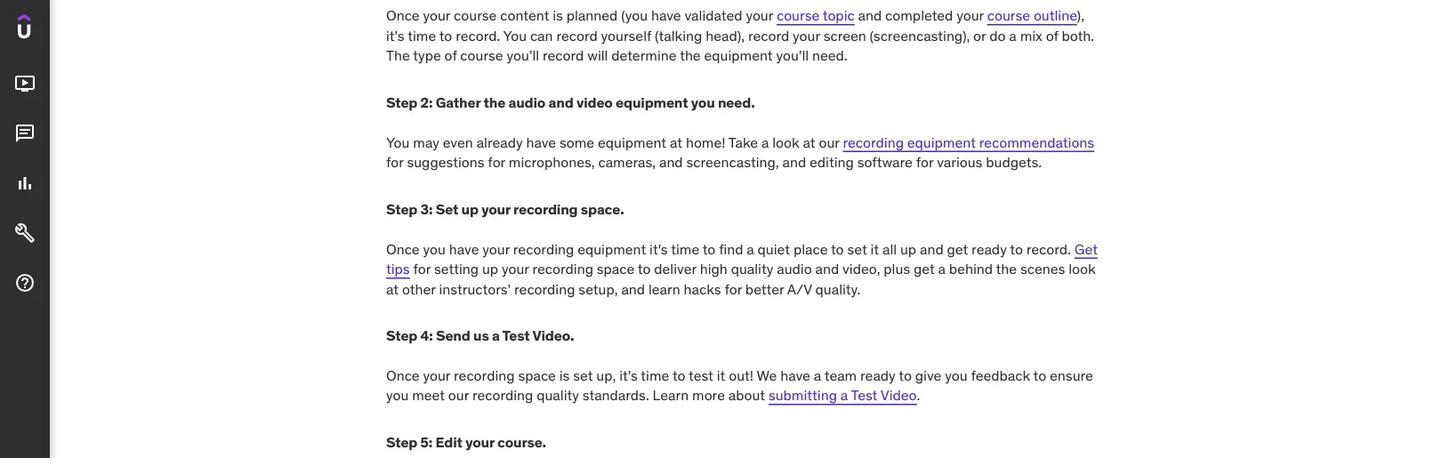 Task type: describe. For each thing, give the bounding box(es) containing it.
up,
[[597, 367, 616, 385]]

3:
[[421, 200, 433, 218]]

to inside ), it's time to record. you can record yourself (talking head), record your screen (screencasting), or do a mix of both. the type of course you'll record will determine the equipment you'll need.
[[439, 26, 452, 44]]

your right validated at top
[[746, 6, 773, 25]]

already
[[477, 133, 523, 151]]

to up video
[[899, 367, 912, 385]]

have inside once your recording space is set up, it's time to test it out! we have a team ready to give you feedback to ensure you meet our recording quality standards. learn more about
[[781, 367, 811, 385]]

find
[[719, 240, 744, 258]]

5:
[[421, 434, 433, 452]]

get
[[1075, 240, 1098, 258]]

deliver
[[654, 260, 697, 278]]

step 4: send us a test video.
[[386, 327, 574, 345]]

submitting a test video .
[[769, 386, 921, 405]]

editing
[[810, 153, 854, 171]]

edit
[[436, 434, 463, 452]]

various
[[937, 153, 983, 171]]

and right "all"
[[920, 240, 944, 258]]

meet
[[412, 386, 445, 405]]

out!
[[729, 367, 754, 385]]

may
[[413, 133, 440, 151]]

0 horizontal spatial up
[[462, 200, 479, 218]]

space inside for setting up your recording space to deliver high quality audio and video, plus get a behind the scenes look at other instructors' recording setup, and learn hacks for better a/v quality.
[[597, 260, 635, 278]]

both.
[[1062, 26, 1095, 44]]

course left topic
[[777, 6, 820, 25]]

have up the (talking
[[651, 6, 681, 25]]

behind
[[949, 260, 993, 278]]

your right the edit
[[466, 434, 495, 452]]

video.
[[533, 327, 574, 345]]

once for once your course content is planned (you have validated your course topic and completed your course outline
[[386, 6, 420, 25]]

2:
[[421, 93, 433, 111]]

step 3: set up your recording space.
[[386, 200, 624, 218]]

time inside once your recording space is set up, it's time to test it out! we have a team ready to give you feedback to ensure you meet our recording quality standards. learn more about
[[641, 367, 670, 385]]

budgets.
[[986, 153, 1042, 171]]

head),
[[706, 26, 745, 44]]

your down step 3: set up your recording space.
[[483, 240, 510, 258]]

audio inside for setting up your recording space to deliver high quality audio and video, plus get a behind the scenes look at other instructors' recording setup, and learn hacks for better a/v quality.
[[777, 260, 812, 278]]

ensure
[[1050, 367, 1094, 385]]

set inside once your recording space is set up, it's time to test it out! we have a team ready to give you feedback to ensure you meet our recording quality standards. learn more about
[[573, 367, 593, 385]]

0 horizontal spatial the
[[484, 93, 506, 111]]

quiet
[[758, 240, 790, 258]]

equipment up cameras,
[[598, 133, 667, 151]]

step for step 4: send us a test video.
[[386, 327, 418, 345]]

recording down the microphones,
[[514, 200, 578, 218]]

setting
[[434, 260, 479, 278]]

it inside once your recording space is set up, it's time to test it out! we have a team ready to give you feedback to ensure you meet our recording quality standards. learn more about
[[717, 367, 726, 385]]

step 5: edit your course.
[[386, 434, 546, 452]]

space.
[[581, 200, 624, 218]]

it's
[[650, 240, 668, 258]]

(screencasting),
[[870, 26, 970, 44]]

yourself
[[601, 26, 652, 44]]

gather
[[436, 93, 481, 111]]

screencasting,
[[687, 153, 779, 171]]

test
[[689, 367, 714, 385]]

course inside ), it's time to record. you can record yourself (talking head), record your screen (screencasting), or do a mix of both. the type of course you'll record will determine the equipment you'll need.
[[460, 46, 503, 64]]

microphones,
[[509, 153, 595, 171]]

for down high
[[725, 280, 742, 298]]

get inside for setting up your recording space to deliver high quality audio and video, plus get a behind the scenes look at other instructors' recording setup, and learn hacks for better a/v quality.
[[914, 260, 935, 278]]

equipment inside ), it's time to record. you can record yourself (talking head), record your screen (screencasting), or do a mix of both. the type of course you'll record will determine the equipment you'll need.
[[704, 46, 773, 64]]

your right set
[[482, 200, 511, 218]]

once your course content is planned (you have validated your course topic and completed your course outline
[[386, 6, 1077, 25]]

your inside for setting up your recording space to deliver high quality audio and video, plus get a behind the scenes look at other instructors' recording setup, and learn hacks for better a/v quality.
[[502, 260, 529, 278]]

submitting
[[769, 386, 837, 405]]

2 medium image from the top
[[14, 173, 36, 194]]

course outline link
[[988, 6, 1077, 25]]

you right give on the bottom right of the page
[[945, 367, 968, 385]]

and left learn
[[622, 280, 645, 298]]

to up scenes
[[1010, 240, 1023, 258]]

give
[[916, 367, 942, 385]]

you inside the you may even already have some equipment at home! take a look at our recording equipment recommendations for suggestions for microphones, cameras, and screencasting, and editing software for various budgets.
[[386, 133, 410, 151]]

0 vertical spatial set
[[848, 240, 867, 258]]

content
[[500, 6, 549, 25]]

a inside for setting up your recording space to deliver high quality audio and video, plus get a behind the scenes look at other instructors' recording setup, and learn hacks for better a/v quality.
[[938, 260, 946, 278]]

0 vertical spatial audio
[[509, 93, 546, 111]]

course topic link
[[777, 6, 855, 25]]

ready inside once your recording space is set up, it's time to test it out! we have a team ready to give you feedback to ensure you meet our recording quality standards. learn more about
[[861, 367, 896, 385]]

for left various
[[916, 153, 934, 171]]

3 medium image from the top
[[14, 272, 36, 294]]

it's inside ), it's time to record. you can record yourself (talking head), record your screen (screencasting), or do a mix of both. the type of course you'll record will determine the equipment you'll need.
[[386, 26, 405, 44]]

course up do
[[988, 6, 1031, 25]]

and right cameras,
[[659, 153, 683, 171]]

a right find
[[747, 240, 754, 258]]

1 horizontal spatial get
[[947, 240, 968, 258]]

record down can
[[543, 46, 584, 64]]

once you have your recording equipment it's time to find a quiet place to set it all up and get ready to record.
[[386, 240, 1075, 258]]

equipment up various
[[908, 133, 976, 151]]

you left meet
[[386, 386, 409, 405]]

and up quality.
[[816, 260, 839, 278]]

recording up video.
[[514, 280, 575, 298]]

to left ensure
[[1034, 367, 1047, 385]]

plus
[[884, 260, 911, 278]]

you inside ), it's time to record. you can record yourself (talking head), record your screen (screencasting), or do a mix of both. the type of course you'll record will determine the equipment you'll need.
[[503, 26, 527, 44]]

udemy image
[[18, 14, 99, 45]]

more
[[692, 386, 725, 405]]

a down team
[[841, 386, 848, 405]]

the
[[386, 46, 410, 64]]

determine
[[612, 46, 677, 64]]

video
[[577, 93, 613, 111]]

all
[[883, 240, 897, 258]]

have up setting
[[449, 240, 479, 258]]

to up high
[[703, 240, 716, 258]]

at inside for setting up your recording space to deliver high quality audio and video, plus get a behind the scenes look at other instructors' recording setup, and learn hacks for better a/v quality.
[[386, 280, 399, 298]]

quality.
[[816, 280, 861, 298]]

1 horizontal spatial ready
[[972, 240, 1007, 258]]

setup,
[[579, 280, 618, 298]]

have inside the you may even already have some equipment at home! take a look at our recording equipment recommendations for suggestions for microphones, cameras, and screencasting, and editing software for various budgets.
[[526, 133, 556, 151]]

about
[[729, 386, 765, 405]]

outline
[[1034, 6, 1077, 25]]

tips
[[386, 260, 410, 278]]

once your recording space is set up, it's time to test it out! we have a team ready to give you feedback to ensure you meet our recording quality standards. learn more about
[[386, 367, 1094, 405]]

place
[[794, 240, 828, 258]]

mix
[[1020, 26, 1043, 44]]

a inside the you may even already have some equipment at home! take a look at our recording equipment recommendations for suggestions for microphones, cameras, and screencasting, and editing software for various budgets.
[[762, 133, 769, 151]]

recording equipment recommendations link
[[843, 133, 1095, 151]]

course left content
[[454, 6, 497, 25]]

),
[[1077, 6, 1085, 25]]

2 horizontal spatial time
[[671, 240, 700, 258]]

suggestions
[[407, 153, 485, 171]]

1 you'll from the left
[[507, 46, 539, 64]]

1 vertical spatial need.
[[718, 93, 755, 111]]

it's inside once your recording space is set up, it's time to test it out! we have a team ready to give you feedback to ensure you meet our recording quality standards. learn more about
[[620, 367, 638, 385]]

get tips
[[386, 240, 1098, 278]]

learn
[[649, 280, 681, 298]]

equipment down space.
[[578, 240, 646, 258]]

1 horizontal spatial it
[[871, 240, 879, 258]]

the inside for setting up your recording space to deliver high quality audio and video, plus get a behind the scenes look at other instructors' recording setup, and learn hacks for better a/v quality.
[[996, 260, 1017, 278]]

team
[[825, 367, 857, 385]]

even
[[443, 133, 473, 151]]

we
[[757, 367, 777, 385]]

2 you'll from the left
[[776, 46, 809, 64]]

step 2: gather the audio and video equipment you need.
[[386, 93, 755, 111]]

recording down us
[[454, 367, 515, 385]]

you may even already have some equipment at home! take a look at our recording equipment recommendations for suggestions for microphones, cameras, and screencasting, and editing software for various budgets.
[[386, 133, 1095, 171]]

a/v
[[787, 280, 812, 298]]



Task type: locate. For each thing, give the bounding box(es) containing it.
recording up course.
[[472, 386, 533, 405]]

our right meet
[[448, 386, 469, 405]]

1 vertical spatial our
[[448, 386, 469, 405]]

1 horizontal spatial set
[[848, 240, 867, 258]]

medium image
[[14, 123, 36, 144], [14, 173, 36, 194], [14, 272, 36, 294]]

1 once from the top
[[386, 6, 420, 25]]

recording down step 3: set up your recording space.
[[513, 240, 574, 258]]

record down once your course content is planned (you have validated your course topic and completed your course outline
[[748, 26, 790, 44]]

high
[[700, 260, 728, 278]]

some
[[560, 133, 595, 151]]

your inside once your recording space is set up, it's time to test it out! we have a team ready to give you feedback to ensure you meet our recording quality standards. learn more about
[[423, 367, 451, 385]]

0 vertical spatial medium image
[[14, 123, 36, 144]]

our
[[819, 133, 840, 151], [448, 386, 469, 405]]

0 vertical spatial it
[[871, 240, 879, 258]]

look down get
[[1069, 260, 1096, 278]]

1 horizontal spatial at
[[670, 133, 683, 151]]

audio
[[509, 93, 546, 111], [777, 260, 812, 278]]

record. inside ), it's time to record. you can record yourself (talking head), record your screen (screencasting), or do a mix of both. the type of course you'll record will determine the equipment you'll need.
[[456, 26, 500, 44]]

audio up the a/v
[[777, 260, 812, 278]]

0 horizontal spatial you'll
[[507, 46, 539, 64]]

of down outline
[[1046, 26, 1059, 44]]

and
[[858, 6, 882, 25], [549, 93, 574, 111], [659, 153, 683, 171], [783, 153, 806, 171], [920, 240, 944, 258], [816, 260, 839, 278], [622, 280, 645, 298]]

once up tips
[[386, 240, 420, 258]]

1 horizontal spatial audio
[[777, 260, 812, 278]]

look inside the you may even already have some equipment at home! take a look at our recording equipment recommendations for suggestions for microphones, cameras, and screencasting, and editing software for various budgets.
[[773, 133, 800, 151]]

space up setup,
[[597, 260, 635, 278]]

0 vertical spatial up
[[462, 200, 479, 218]]

video,
[[843, 260, 881, 278]]

completed
[[886, 6, 953, 25]]

0 horizontal spatial get
[[914, 260, 935, 278]]

you up home!
[[691, 93, 715, 111]]

is inside once your recording space is set up, it's time to test it out! we have a team ready to give you feedback to ensure you meet our recording quality standards. learn more about
[[560, 367, 570, 385]]

cameras,
[[598, 153, 656, 171]]

1 vertical spatial audio
[[777, 260, 812, 278]]

1 vertical spatial the
[[484, 93, 506, 111]]

is down video.
[[560, 367, 570, 385]]

step for step 5: edit your course.
[[386, 434, 418, 452]]

other
[[402, 280, 436, 298]]

set
[[848, 240, 867, 258], [573, 367, 593, 385]]

a left team
[[814, 367, 822, 385]]

recording up software
[[843, 133, 904, 151]]

record.
[[456, 26, 500, 44], [1027, 240, 1071, 258]]

0 vertical spatial medium image
[[14, 73, 36, 94]]

have
[[651, 6, 681, 25], [526, 133, 556, 151], [449, 240, 479, 258], [781, 367, 811, 385]]

3 step from the top
[[386, 327, 418, 345]]

1 horizontal spatial our
[[819, 133, 840, 151]]

step left the 3:
[[386, 200, 418, 218]]

once inside once your recording space is set up, it's time to test it out! we have a team ready to give you feedback to ensure you meet our recording quality standards. learn more about
[[386, 367, 420, 385]]

1 vertical spatial quality
[[537, 386, 579, 405]]

2 vertical spatial medium image
[[14, 272, 36, 294]]

our inside the you may even already have some equipment at home! take a look at our recording equipment recommendations for suggestions for microphones, cameras, and screencasting, and editing software for various budgets.
[[819, 133, 840, 151]]

1 vertical spatial set
[[573, 367, 593, 385]]

0 vertical spatial our
[[819, 133, 840, 151]]

ready up behind
[[972, 240, 1007, 258]]

1 horizontal spatial up
[[482, 260, 498, 278]]

time inside ), it's time to record. you can record yourself (talking head), record your screen (screencasting), or do a mix of both. the type of course you'll record will determine the equipment you'll need.
[[408, 26, 436, 44]]

look right take
[[773, 133, 800, 151]]

once up meet
[[386, 367, 420, 385]]

your up meet
[[423, 367, 451, 385]]

send
[[436, 327, 470, 345]]

get
[[947, 240, 968, 258], [914, 260, 935, 278]]

0 horizontal spatial space
[[518, 367, 556, 385]]

0 horizontal spatial ready
[[861, 367, 896, 385]]

1 vertical spatial is
[[560, 367, 570, 385]]

type
[[413, 46, 441, 64]]

2 horizontal spatial the
[[996, 260, 1017, 278]]

set left up,
[[573, 367, 593, 385]]

hacks
[[684, 280, 721, 298]]

record
[[557, 26, 598, 44], [748, 26, 790, 44], [543, 46, 584, 64]]

our up editing
[[819, 133, 840, 151]]

4 step from the top
[[386, 434, 418, 452]]

course.
[[498, 434, 546, 452]]

screen
[[824, 26, 867, 44]]

look inside for setting up your recording space to deliver high quality audio and video, plus get a behind the scenes look at other instructors' recording setup, and learn hacks for better a/v quality.
[[1069, 260, 1096, 278]]

1 vertical spatial look
[[1069, 260, 1096, 278]]

to inside for setting up your recording space to deliver high quality audio and video, plus get a behind the scenes look at other instructors' recording setup, and learn hacks for better a/v quality.
[[638, 260, 651, 278]]

0 vertical spatial time
[[408, 26, 436, 44]]

the right "gather" in the left of the page
[[484, 93, 506, 111]]

1 horizontal spatial you
[[503, 26, 527, 44]]

the
[[680, 46, 701, 64], [484, 93, 506, 111], [996, 260, 1017, 278]]

2 once from the top
[[386, 240, 420, 258]]

step for step 2: gather the audio and video equipment you need.
[[386, 93, 418, 111]]

your up type
[[423, 6, 451, 25]]

0 vertical spatial is
[[553, 6, 563, 25]]

standards.
[[583, 386, 649, 405]]

a inside ), it's time to record. you can record yourself (talking head), record your screen (screencasting), or do a mix of both. the type of course you'll record will determine the equipment you'll need.
[[1010, 26, 1017, 44]]

it left "all"
[[871, 240, 879, 258]]

learn
[[653, 386, 689, 405]]

get up behind
[[947, 240, 968, 258]]

1 horizontal spatial record.
[[1027, 240, 1071, 258]]

0 vertical spatial you
[[503, 26, 527, 44]]

space
[[597, 260, 635, 278], [518, 367, 556, 385]]

time up type
[[408, 26, 436, 44]]

recording up setup,
[[533, 260, 594, 278]]

time up 'deliver'
[[671, 240, 700, 258]]

up up instructors' at the bottom
[[482, 260, 498, 278]]

1 vertical spatial space
[[518, 367, 556, 385]]

your
[[423, 6, 451, 25], [746, 6, 773, 25], [957, 6, 984, 25], [793, 26, 820, 44], [482, 200, 511, 218], [483, 240, 510, 258], [502, 260, 529, 278], [423, 367, 451, 385], [466, 434, 495, 452]]

3 once from the top
[[386, 367, 420, 385]]

it's
[[386, 26, 405, 44], [620, 367, 638, 385]]

planned
[[567, 6, 618, 25]]

1 horizontal spatial need.
[[812, 46, 848, 64]]

for setting up your recording space to deliver high quality audio and video, plus get a behind the scenes look at other instructors' recording setup, and learn hacks for better a/v quality.
[[386, 260, 1096, 298]]

0 vertical spatial the
[[680, 46, 701, 64]]

step left 2: at the top left of the page
[[386, 93, 418, 111]]

have up the microphones,
[[526, 133, 556, 151]]

0 vertical spatial ready
[[972, 240, 1007, 258]]

step for step 3: set up your recording space.
[[386, 200, 418, 218]]

test
[[502, 327, 530, 345], [851, 386, 878, 405]]

1 vertical spatial ready
[[861, 367, 896, 385]]

for up other
[[413, 260, 431, 278]]

at left home!
[[670, 133, 683, 151]]

quality left standards.
[[537, 386, 579, 405]]

ready
[[972, 240, 1007, 258], [861, 367, 896, 385]]

1 horizontal spatial quality
[[731, 260, 774, 278]]

ready up video
[[861, 367, 896, 385]]

1 vertical spatial medium image
[[14, 223, 36, 244]]

0 horizontal spatial you
[[386, 133, 410, 151]]

0 horizontal spatial look
[[773, 133, 800, 151]]

1 horizontal spatial time
[[641, 367, 670, 385]]

2 medium image from the top
[[14, 223, 36, 244]]

to down "it's"
[[638, 260, 651, 278]]

2 horizontal spatial at
[[803, 133, 816, 151]]

once for once your recording space is set up, it's time to test it out! we have a team ready to give you feedback to ensure you meet our recording quality standards. learn more about
[[386, 367, 420, 385]]

up right "all"
[[901, 240, 917, 258]]

1 horizontal spatial look
[[1069, 260, 1096, 278]]

1 vertical spatial record.
[[1027, 240, 1071, 258]]

validated
[[685, 6, 743, 25]]

you up setting
[[423, 240, 446, 258]]

0 vertical spatial quality
[[731, 260, 774, 278]]

quality inside for setting up your recording space to deliver high quality audio and video, plus get a behind the scenes look at other instructors' recording setup, and learn hacks for better a/v quality.
[[731, 260, 774, 278]]

look
[[773, 133, 800, 151], [1069, 260, 1096, 278]]

0 vertical spatial look
[[773, 133, 800, 151]]

audio up the already
[[509, 93, 546, 111]]

2 vertical spatial once
[[386, 367, 420, 385]]

2 step from the top
[[386, 200, 418, 218]]

record. up scenes
[[1027, 240, 1071, 258]]

up inside for setting up your recording space to deliver high quality audio and video, plus get a behind the scenes look at other instructors' recording setup, and learn hacks for better a/v quality.
[[482, 260, 498, 278]]

the inside ), it's time to record. you can record yourself (talking head), record your screen (screencasting), or do a mix of both. the type of course you'll record will determine the equipment you'll need.
[[680, 46, 701, 64]]

to right place
[[831, 240, 844, 258]]

1 vertical spatial medium image
[[14, 173, 36, 194]]

at
[[670, 133, 683, 151], [803, 133, 816, 151], [386, 280, 399, 298]]

2 vertical spatial the
[[996, 260, 1017, 278]]

recording inside the you may even already have some equipment at home! take a look at our recording equipment recommendations for suggestions for microphones, cameras, and screencasting, and editing software for various budgets.
[[843, 133, 904, 151]]

0 vertical spatial record.
[[456, 26, 500, 44]]

need. up take
[[718, 93, 755, 111]]

1 vertical spatial it
[[717, 367, 726, 385]]

your up instructors' at the bottom
[[502, 260, 529, 278]]

quality inside once your recording space is set up, it's time to test it out! we have a team ready to give you feedback to ensure you meet our recording quality standards. learn more about
[[537, 386, 579, 405]]

our inside once your recording space is set up, it's time to test it out! we have a team ready to give you feedback to ensure you meet our recording quality standards. learn more about
[[448, 386, 469, 405]]

software
[[858, 153, 913, 171]]

0 horizontal spatial need.
[[718, 93, 755, 111]]

0 vertical spatial get
[[947, 240, 968, 258]]

.
[[917, 386, 921, 405]]

a left behind
[[938, 260, 946, 278]]

home!
[[686, 133, 726, 151]]

0 horizontal spatial at
[[386, 280, 399, 298]]

a right take
[[762, 133, 769, 151]]

feedback
[[971, 367, 1031, 385]]

your inside ), it's time to record. you can record yourself (talking head), record your screen (screencasting), or do a mix of both. the type of course you'll record will determine the equipment you'll need.
[[793, 26, 820, 44]]

1 vertical spatial time
[[671, 240, 700, 258]]

quality
[[731, 260, 774, 278], [537, 386, 579, 405]]

time up learn
[[641, 367, 670, 385]]

need.
[[812, 46, 848, 64], [718, 93, 755, 111]]

it
[[871, 240, 879, 258], [717, 367, 726, 385]]

get tips link
[[386, 240, 1098, 278]]

1 horizontal spatial of
[[1046, 26, 1059, 44]]

2 vertical spatial up
[[482, 260, 498, 278]]

medium image
[[14, 73, 36, 94], [14, 223, 36, 244]]

(you
[[621, 6, 648, 25]]

a right us
[[492, 327, 500, 345]]

for left suggestions
[[386, 153, 404, 171]]

for down the already
[[488, 153, 505, 171]]

a
[[1010, 26, 1017, 44], [762, 133, 769, 151], [747, 240, 754, 258], [938, 260, 946, 278], [492, 327, 500, 345], [814, 367, 822, 385], [841, 386, 848, 405]]

is for content
[[553, 6, 563, 25]]

1 horizontal spatial test
[[851, 386, 878, 405]]

0 horizontal spatial test
[[502, 327, 530, 345]]

equipment down determine on the left top of the page
[[616, 93, 688, 111]]

get right plus
[[914, 260, 935, 278]]

0 vertical spatial it's
[[386, 26, 405, 44]]

(talking
[[655, 26, 702, 44]]

4:
[[421, 327, 433, 345]]

1 vertical spatial up
[[901, 240, 917, 258]]

you'll down can
[[507, 46, 539, 64]]

once up the
[[386, 6, 420, 25]]

once
[[386, 6, 420, 25], [386, 240, 420, 258], [386, 367, 420, 385]]

quality up better
[[731, 260, 774, 278]]

step left 5:
[[386, 434, 418, 452]]

record down the planned
[[557, 26, 598, 44]]

will
[[588, 46, 608, 64]]

it's up the
[[386, 26, 405, 44]]

a inside once your recording space is set up, it's time to test it out! we have a team ready to give you feedback to ensure you meet our recording quality standards. learn more about
[[814, 367, 822, 385]]

0 horizontal spatial quality
[[537, 386, 579, 405]]

0 horizontal spatial it's
[[386, 26, 405, 44]]

better
[[746, 280, 784, 298]]

your up or
[[957, 6, 984, 25]]

once for once you have your recording equipment it's time to find a quiet place to set it all up and get ready to record.
[[386, 240, 420, 258]]

your down 'course topic' link
[[793, 26, 820, 44]]

you left may
[[386, 133, 410, 151]]

submitting a test video link
[[769, 386, 917, 405]]

2 vertical spatial time
[[641, 367, 670, 385]]

1 vertical spatial test
[[851, 386, 878, 405]]

the right behind
[[996, 260, 1017, 278]]

is for space
[[560, 367, 570, 385]]

record. down content
[[456, 26, 500, 44]]

space inside once your recording space is set up, it's time to test it out! we have a team ready to give you feedback to ensure you meet our recording quality standards. learn more about
[[518, 367, 556, 385]]

recommendations
[[980, 133, 1095, 151]]

1 horizontal spatial the
[[680, 46, 701, 64]]

it left out! in the bottom of the page
[[717, 367, 726, 385]]

1 vertical spatial once
[[386, 240, 420, 258]]

test down team
[[851, 386, 878, 405]]

up
[[462, 200, 479, 218], [901, 240, 917, 258], [482, 260, 498, 278]]

0 horizontal spatial of
[[445, 46, 457, 64]]

set
[[436, 200, 459, 218]]

0 horizontal spatial set
[[573, 367, 593, 385]]

scenes
[[1021, 260, 1066, 278]]

or
[[974, 26, 986, 44]]

step left 4:
[[386, 327, 418, 345]]

of
[[1046, 26, 1059, 44], [445, 46, 457, 64]]

test right us
[[502, 327, 530, 345]]

take
[[729, 133, 758, 151]]

need. inside ), it's time to record. you can record yourself (talking head), record your screen (screencasting), or do a mix of both. the type of course you'll record will determine the equipment you'll need.
[[812, 46, 848, 64]]

you'll down 'course topic' link
[[776, 46, 809, 64]]

1 medium image from the top
[[14, 123, 36, 144]]

1 vertical spatial it's
[[620, 367, 638, 385]]

0 horizontal spatial time
[[408, 26, 436, 44]]

1 vertical spatial of
[[445, 46, 457, 64]]

0 horizontal spatial record.
[[456, 26, 500, 44]]

0 vertical spatial of
[[1046, 26, 1059, 44]]

0 vertical spatial space
[[597, 260, 635, 278]]

1 horizontal spatial you'll
[[776, 46, 809, 64]]

it's right up,
[[620, 367, 638, 385]]

0 vertical spatial test
[[502, 327, 530, 345]]

space down video.
[[518, 367, 556, 385]]

and right topic
[[858, 6, 882, 25]]

have up submitting
[[781, 367, 811, 385]]

1 vertical spatial you
[[386, 133, 410, 151]]

at up editing
[[803, 133, 816, 151]]

1 step from the top
[[386, 93, 418, 111]]

and left editing
[[783, 153, 806, 171]]

to up learn
[[673, 367, 686, 385]]

1 horizontal spatial space
[[597, 260, 635, 278]]

0 vertical spatial need.
[[812, 46, 848, 64]]

the down the (talking
[[680, 46, 701, 64]]

0 horizontal spatial our
[[448, 386, 469, 405]]

1 vertical spatial get
[[914, 260, 935, 278]]

2 horizontal spatial up
[[901, 240, 917, 258]]

0 vertical spatial once
[[386, 6, 420, 25]]

for
[[386, 153, 404, 171], [488, 153, 505, 171], [916, 153, 934, 171], [413, 260, 431, 278], [725, 280, 742, 298]]

1 medium image from the top
[[14, 73, 36, 94]]

at down tips
[[386, 280, 399, 298]]

set up video,
[[848, 240, 867, 258]]

you
[[503, 26, 527, 44], [386, 133, 410, 151]]

topic
[[823, 6, 855, 25]]

us
[[473, 327, 489, 345]]

and left video
[[549, 93, 574, 111]]

can
[[530, 26, 553, 44]]

0 horizontal spatial audio
[[509, 93, 546, 111]]

), it's time to record. you can record yourself (talking head), record your screen (screencasting), or do a mix of both. the type of course you'll record will determine the equipment you'll need.
[[386, 6, 1095, 64]]

instructors'
[[439, 280, 511, 298]]

0 horizontal spatial it
[[717, 367, 726, 385]]

1 horizontal spatial it's
[[620, 367, 638, 385]]



Task type: vqa. For each thing, say whether or not it's contained in the screenshot.


